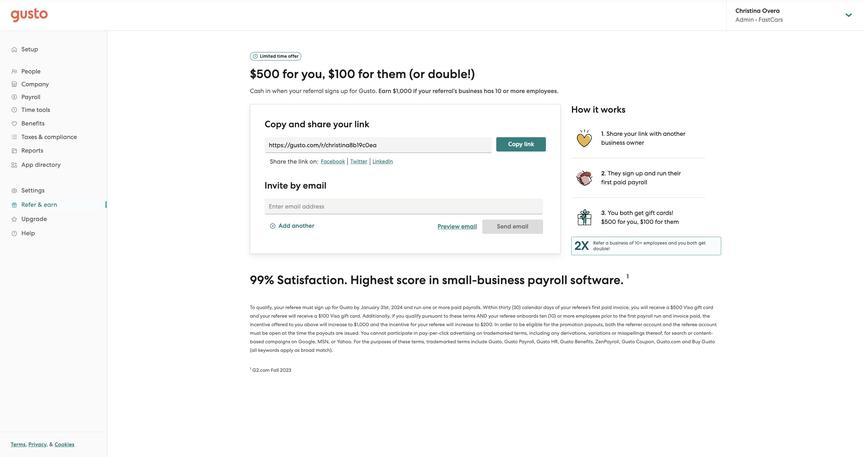 Task type: describe. For each thing, give the bounding box(es) containing it.
gusto down misspellings
[[622, 339, 635, 345]]

(10)
[[548, 313, 556, 319]]

payroll inside to qualify, your referee must sign up for gusto by january 31st, 2024 and run one or more paid payrolls. within thirty (30) calendar days of your referee's first paid invoice, you will receive a $500 visa gift card and your referee will receive a $100 visa gift card. additionally, if you qualify pursuant to these terms and your referee onboards ten (10) or more employees prior to the first payroll run and invoice paid, the incentive offered to you above will increase to $1,000 and the incentive for your referee will increase to $200. in order to be eligible for the promotion payouts, both the referrer account and the referee account must be open at the time the payouts are issued. you cannot participate in pay-per-click advertising on trademarked terms, including any derivations, variations or misspellings thereof, for search or content- based campaigns on google, msn, or yahoo. for the purposes of these terms, trademarked terms include gusto, gusto payroll, gusto hr, gusto benefits, zenpayroll, gusto coupon, gusto.com and buy gusto (all keywords apply as broad match).
[[637, 313, 653, 319]]

2 vertical spatial first
[[628, 313, 636, 319]]

buy
[[692, 339, 701, 345]]

or up buy
[[688, 331, 693, 336]]

apply
[[281, 348, 293, 353]]

christina overa admin • fastcars
[[736, 7, 783, 23]]

to right offered
[[289, 322, 294, 328]]

time inside to qualify, your referee must sign up for gusto by january 31st, 2024 and run one or more paid payrolls. within thirty (30) calendar days of your referee's first paid invoice, you will receive a $500 visa gift card and your referee will receive a $100 visa gift card. additionally, if you qualify pursuant to these terms and your referee onboards ten (10) or more employees prior to the first payroll run and invoice paid, the incentive offered to you above will increase to $1,000 and the incentive for your referee will increase to $200. in order to be eligible for the promotion payouts, both the referrer account and the referee account must be open at the time the payouts are issued. you cannot participate in pay-per-click advertising on trademarked terms, including any derivations, variations or misspellings thereof, for search or content- based campaigns on google, msn, or yahoo. for the purposes of these terms, trademarked terms include gusto, gusto payroll, gusto hr, gusto benefits, zenpayroll, gusto coupon, gusto.com and buy gusto (all keywords apply as broad match).
[[297, 331, 307, 336]]

zenpayroll,
[[596, 339, 621, 345]]

copy for copy and share your link
[[265, 119, 287, 130]]

an illustration of a heart image
[[576, 130, 594, 147]]

reports
[[21, 147, 43, 154]]

app directory link
[[7, 159, 100, 171]]

0 horizontal spatial paid
[[451, 305, 462, 311]]

and down to
[[250, 313, 259, 319]]

settings link
[[7, 184, 100, 197]]

1 vertical spatial gift
[[694, 305, 702, 311]]

1 , from the left
[[26, 442, 27, 449]]

0 horizontal spatial trademarked
[[427, 339, 456, 345]]

to
[[250, 305, 255, 311]]

refer for refer a business of 10+ employees and you both get double!
[[594, 241, 605, 246]]

get inside 3 . you both get gift cards! $500 for you, $100 for them
[[635, 210, 644, 217]]

gusto right gusto,
[[505, 339, 518, 345]]

employees inside to qualify, your referee must sign up for gusto by january 31st, 2024 and run one or more paid payrolls. within thirty (30) calendar days of your referee's first paid invoice, you will receive a $500 visa gift card and your referee will receive a $100 visa gift card. additionally, if you qualify pursuant to these terms and your referee onboards ten (10) or more employees prior to the first payroll run and invoice paid, the incentive offered to you above will increase to $1,000 and the incentive for your referee will increase to $200. in order to be eligible for the promotion payouts, both the referrer account and the referee account must be open at the time the payouts are issued. you cannot participate in pay-per-click advertising on trademarked terms, including any derivations, variations or misspellings thereof, for search or content- based campaigns on google, msn, or yahoo. for the purposes of these terms, trademarked terms include gusto, gusto payroll, gusto hr, gusto benefits, zenpayroll, gusto coupon, gusto.com and buy gusto (all keywords apply as broad match).
[[576, 313, 600, 319]]

app
[[21, 161, 33, 169]]

settings
[[21, 187, 45, 194]]

paid inside 2 . they sign up and run their first paid payroll
[[614, 179, 627, 186]]

share the link on: facebook
[[270, 158, 345, 165]]

time
[[21, 106, 35, 114]]

how
[[572, 104, 591, 115]]

are
[[336, 331, 343, 336]]

linkedin button
[[370, 158, 396, 165]]

benefits,
[[575, 339, 594, 345]]

thereof,
[[646, 331, 663, 336]]

payroll button
[[7, 91, 100, 104]]

cookies
[[55, 442, 74, 449]]

qualify
[[406, 313, 421, 319]]

2
[[602, 170, 605, 177]]

issued.
[[344, 331, 360, 336]]

the left referrer
[[617, 322, 625, 328]]

home image
[[11, 8, 48, 22]]

2x
[[575, 239, 589, 254]]

privacy
[[28, 442, 47, 449]]

pay-
[[419, 331, 430, 336]]

0 vertical spatial $1,000
[[393, 87, 412, 95]]

$500 for you, $100 for them (or double!)
[[250, 67, 475, 81]]

to down the and
[[475, 322, 480, 328]]

1 horizontal spatial these
[[450, 313, 462, 319]]

employees.
[[527, 87, 559, 95]]

1 vertical spatial of
[[555, 305, 560, 311]]

compliance
[[44, 134, 77, 141]]

keywords
[[258, 348, 279, 353]]

1 vertical spatial receive
[[297, 313, 313, 319]]

to qualify, your referee must sign up for gusto by january 31st, 2024 and run one or more paid payrolls. within thirty (30) calendar days of your referee's first paid invoice, you will receive a $500 visa gift card and your referee will receive a $100 visa gift card. additionally, if you qualify pursuant to these terms and your referee onboards ten (10) or more employees prior to the first payroll run and invoice paid, the incentive offered to you above will increase to $1,000 and the incentive for your referee will increase to $200. in order to be eligible for the promotion payouts, both the referrer account and the referee account must be open at the time the payouts are issued. you cannot participate in pay-per-click advertising on trademarked terms, including any derivations, variations or misspellings thereof, for search or content- based campaigns on google, msn, or yahoo. for the purposes of these terms, trademarked terms include gusto, gusto payroll, gusto hr, gusto benefits, zenpayroll, gusto coupon, gusto.com and buy gusto (all keywords apply as broad match).
[[250, 305, 717, 353]]

a inside the refer a business of 10+ employees and you both get double!
[[606, 241, 609, 246]]

1 incentive from the left
[[250, 322, 270, 328]]

first inside 2 . they sign up and run their first paid payroll
[[602, 179, 612, 186]]

terms link
[[11, 442, 26, 449]]

your up pay-
[[418, 322, 428, 328]]

. for 1
[[604, 130, 605, 137]]

1 horizontal spatial visa
[[684, 305, 693, 311]]

include
[[471, 339, 488, 345]]

and inside the refer a business of 10+ employees and you both get double!
[[668, 241, 677, 246]]

christina
[[736, 7, 761, 15]]

the down above at the left of the page
[[308, 331, 315, 336]]

taxes & compliance
[[21, 134, 77, 141]]

$100 inside to qualify, your referee must sign up for gusto by january 31st, 2024 and run one or more paid payrolls. within thirty (30) calendar days of your referee's first paid invoice, you will receive a $500 visa gift card and your referee will receive a $100 visa gift card. additionally, if you qualify pursuant to these terms and your referee onboards ten (10) or more employees prior to the first payroll run and invoice paid, the incentive offered to you above will increase to $1,000 and the incentive for your referee will increase to $200. in order to be eligible for the promotion payouts, both the referrer account and the referee account must be open at the time the payouts are issued. you cannot participate in pay-per-click advertising on trademarked terms, including any derivations, variations or misspellings thereof, for search or content- based campaigns on google, msn, or yahoo. for the purposes of these terms, trademarked terms include gusto, gusto payroll, gusto hr, gusto benefits, zenpayroll, gusto coupon, gusto.com and buy gusto (all keywords apply as broad match).
[[319, 313, 329, 319]]

to up 'issued.'
[[348, 322, 353, 328]]

1 for 1 . share your link with another business owner
[[602, 130, 604, 138]]

and up qualify
[[404, 305, 413, 311]]

2x list
[[572, 119, 722, 256]]

list containing people
[[0, 65, 107, 241]]

0 vertical spatial terms
[[463, 313, 476, 319]]

and inside 2 . they sign up and run their first paid payroll
[[645, 170, 656, 177]]

refer & earn
[[21, 201, 57, 209]]

has
[[484, 87, 494, 95]]

in inside cash in when your referral signs up for gusto. earn $1,000 if your referral's business has 10 or more employees.
[[266, 87, 271, 95]]

0 horizontal spatial first
[[592, 305, 600, 311]]

2 horizontal spatial a
[[667, 305, 670, 311]]

link inside 1 . share your link with another business owner
[[638, 130, 648, 137]]

setup link
[[7, 43, 100, 56]]

module__icon___go7vc image
[[270, 224, 276, 229]]

limited
[[260, 54, 276, 59]]

double!)
[[428, 67, 475, 81]]

0 horizontal spatial a
[[314, 313, 317, 319]]

sign inside to qualify, your referee must sign up for gusto by january 31st, 2024 and run one or more paid payrolls. within thirty (30) calendar days of your referee's first paid invoice, you will receive a $500 visa gift card and your referee will receive a $100 visa gift card. additionally, if you qualify pursuant to these terms and your referee onboards ten (10) or more employees prior to the first payroll run and invoice paid, the incentive offered to you above will increase to $1,000 and the incentive for your referee will increase to $200. in order to be eligible for the promotion payouts, both the referrer account and the referee account must be open at the time the payouts are issued. you cannot participate in pay-per-click advertising on trademarked terms, including any derivations, variations or misspellings thereof, for search or content- based campaigns on google, msn, or yahoo. for the purposes of these terms, trademarked terms include gusto, gusto payroll, gusto hr, gusto benefits, zenpayroll, gusto coupon, gusto.com and buy gusto (all keywords apply as broad match).
[[315, 305, 324, 311]]

1 vertical spatial must
[[250, 331, 261, 336]]

preview
[[438, 223, 460, 231]]

prior
[[602, 313, 612, 319]]

one
[[423, 305, 431, 311]]

99% satisfaction. highest score in small-business payroll software. 1
[[250, 273, 629, 288]]

0 vertical spatial on
[[477, 331, 482, 336]]

up for payrolls.
[[325, 305, 331, 311]]

an illustration of a gift image
[[576, 209, 594, 226]]

$500 inside 3 . you both get gift cards! $500 for you, $100 for them
[[602, 219, 616, 226]]

by inside to qualify, your referee must sign up for gusto by january 31st, 2024 and run one or more paid payrolls. within thirty (30) calendar days of your referee's first paid invoice, you will receive a $500 visa gift card and your referee will receive a $100 visa gift card. additionally, if you qualify pursuant to these terms and your referee onboards ten (10) or more employees prior to the first payroll run and invoice paid, the incentive offered to you above will increase to $1,000 and the incentive for your referee will increase to $200. in order to be eligible for the promotion payouts, both the referrer account and the referee account must be open at the time the payouts are issued. you cannot participate in pay-per-click advertising on trademarked terms, including any derivations, variations or misspellings thereof, for search or content- based campaigns on google, msn, or yahoo. for the purposes of these terms, trademarked terms include gusto, gusto payroll, gusto hr, gusto benefits, zenpayroll, gusto coupon, gusto.com and buy gusto (all keywords apply as broad match).
[[354, 305, 360, 311]]

january
[[361, 305, 380, 311]]

get inside the refer a business of 10+ employees and you both get double!
[[699, 241, 706, 246]]

1 vertical spatial on
[[291, 339, 297, 345]]

10+
[[635, 241, 643, 246]]

invite by email
[[265, 180, 327, 191]]

you inside 3 . you both get gift cards! $500 for you, $100 for them
[[608, 210, 619, 217]]

0 horizontal spatial share
[[270, 158, 286, 165]]

match).
[[316, 348, 333, 353]]

your right share
[[333, 119, 352, 130]]

2 vertical spatial of
[[392, 339, 397, 345]]

0 horizontal spatial by
[[290, 180, 301, 191]]

gusto down including
[[537, 339, 550, 345]]

2 horizontal spatial in
[[429, 273, 439, 288]]

. inside 3 . you both get gift cards! $500 for you, $100 for them
[[605, 210, 606, 217]]

2 account from the left
[[699, 322, 717, 328]]

taxes & compliance button
[[7, 131, 100, 144]]

and up 'thereof,'
[[663, 322, 672, 328]]

terms
[[11, 442, 26, 449]]

1 for 1 g2.com fall 2023
[[250, 367, 251, 372]]

2 . they sign up and run their first paid payroll
[[602, 170, 681, 186]]

0 horizontal spatial terms,
[[412, 339, 425, 345]]

directory
[[35, 161, 61, 169]]

to right pursuant
[[444, 313, 448, 319]]

card.
[[350, 313, 361, 319]]

or right 10
[[503, 87, 509, 95]]

up inside 2 . they sign up and run their first paid payroll
[[636, 170, 643, 177]]

0 vertical spatial them
[[377, 67, 406, 81]]

& for compliance
[[39, 134, 43, 141]]

1 horizontal spatial terms,
[[514, 331, 528, 336]]

0 vertical spatial if
[[413, 87, 417, 95]]

broad
[[301, 348, 315, 353]]

the down card
[[703, 313, 710, 319]]

paid,
[[690, 313, 702, 319]]

earn
[[379, 87, 392, 95]]

the up cannot on the bottom left of the page
[[381, 322, 388, 328]]

1 vertical spatial terms
[[457, 339, 470, 345]]

1 vertical spatial more
[[438, 305, 450, 311]]

on:
[[310, 158, 319, 165]]

99%
[[250, 273, 274, 288]]

qualify,
[[256, 305, 273, 311]]

2 increase from the left
[[455, 322, 474, 328]]

and left buy
[[682, 339, 691, 345]]

business up 'thirty'
[[477, 273, 525, 288]]

and left share
[[289, 119, 306, 130]]

at
[[282, 331, 287, 336]]

highest
[[350, 273, 394, 288]]

Enter email address email field
[[265, 199, 543, 215]]

reports link
[[7, 144, 100, 157]]

when
[[272, 87, 288, 95]]

payroll
[[21, 94, 40, 101]]

your down qualify,
[[260, 313, 270, 319]]

or up zenpayroll,
[[612, 331, 617, 336]]

gusto down derivations,
[[560, 339, 574, 345]]

0 vertical spatial trademarked
[[484, 331, 513, 336]]

1 vertical spatial run
[[414, 305, 422, 311]]

facebook
[[321, 159, 345, 165]]

you, inside 3 . you both get gift cards! $500 for you, $100 for them
[[627, 219, 639, 226]]

1 vertical spatial payroll
[[528, 273, 568, 288]]

1 increase from the left
[[328, 322, 347, 328]]

offered
[[271, 322, 288, 328]]

1 vertical spatial be
[[262, 331, 268, 336]]

open
[[269, 331, 281, 336]]

coupon,
[[636, 339, 656, 345]]

refer for refer & earn
[[21, 201, 36, 209]]

the left on:
[[288, 158, 297, 165]]

owner
[[627, 139, 644, 146]]

people button
[[7, 65, 100, 78]]

fall
[[271, 368, 279, 373]]

. for 2
[[605, 170, 606, 177]]

copy for copy link
[[508, 141, 523, 148]]

an illustration of a handshake image
[[576, 169, 594, 187]]

people
[[21, 68, 41, 75]]

2 vertical spatial run
[[654, 313, 662, 319]]

your left referee's at the bottom of page
[[561, 305, 571, 311]]

gusto down content-
[[702, 339, 715, 345]]

fastcars
[[759, 16, 783, 23]]

thirty
[[499, 305, 511, 311]]

1 g2.com fall 2023
[[250, 367, 291, 373]]

(30)
[[512, 305, 521, 311]]

0 vertical spatial be
[[519, 322, 525, 328]]

for inside cash in when your referral signs up for gusto. earn $1,000 if your referral's business has 10 or more employees.
[[350, 87, 357, 95]]

the up any
[[551, 322, 559, 328]]

gift inside 3 . you both get gift cards! $500 for you, $100 for them
[[646, 210, 655, 217]]

2 vertical spatial more
[[563, 313, 575, 319]]

any
[[551, 331, 560, 336]]

0 horizontal spatial $500
[[250, 67, 280, 81]]

or right 'msn,' at left bottom
[[331, 339, 336, 345]]

invoice,
[[613, 305, 630, 311]]

0 horizontal spatial time
[[277, 54, 287, 59]]



Task type: locate. For each thing, give the bounding box(es) containing it.
1 vertical spatial sign
[[315, 305, 324, 311]]

help
[[21, 230, 35, 237]]

1 inside 1 . share your link with another business owner
[[602, 130, 604, 138]]

sign inside 2 . they sign up and run their first paid payroll
[[623, 170, 634, 177]]

be left open
[[262, 331, 268, 336]]

1 vertical spatial employees
[[576, 313, 600, 319]]

$1,000 down card.
[[354, 322, 369, 328]]

1 inside 99% satisfaction. highest score in small-business payroll software. 1
[[627, 273, 629, 281]]

list
[[0, 65, 107, 241]]

of inside the refer a business of 10+ employees and you both get double!
[[630, 241, 634, 246]]

1 vertical spatial &
[[38, 201, 42, 209]]

the right for
[[362, 339, 370, 345]]

to right order
[[514, 322, 518, 328]]

0 horizontal spatial in
[[266, 87, 271, 95]]

the down the invoice, on the bottom of page
[[619, 313, 627, 319]]

referral's
[[433, 87, 457, 95]]

1 horizontal spatial sign
[[623, 170, 634, 177]]

payrolls.
[[463, 305, 482, 311]]

1 vertical spatial $100
[[640, 219, 654, 226]]

another
[[663, 130, 686, 137], [292, 223, 314, 230]]

add another
[[279, 223, 314, 230]]

and down additionally,
[[370, 322, 379, 328]]

preview email button
[[438, 220, 477, 234]]

$500 down limited
[[250, 67, 280, 81]]

sign right they
[[623, 170, 634, 177]]

2 vertical spatial in
[[414, 331, 418, 336]]

in right 'cash'
[[266, 87, 271, 95]]

0 horizontal spatial both
[[605, 322, 616, 328]]

google,
[[298, 339, 316, 345]]

your right qualify,
[[274, 305, 284, 311]]

the right at
[[288, 331, 295, 336]]

you, up 10+
[[627, 219, 639, 226]]

of down participate
[[392, 339, 397, 345]]

1 horizontal spatial up
[[341, 87, 348, 95]]

to
[[444, 313, 448, 319], [613, 313, 618, 319], [289, 322, 294, 328], [348, 322, 353, 328], [475, 322, 480, 328], [514, 322, 518, 328]]

of left 10+
[[630, 241, 634, 246]]

gift left cards!
[[646, 210, 655, 217]]

1 vertical spatial email
[[461, 223, 477, 231]]

2 vertical spatial payroll
[[637, 313, 653, 319]]

$100 up 10+
[[640, 219, 654, 226]]

business left has
[[459, 87, 483, 95]]

1 vertical spatial a
[[667, 305, 670, 311]]

you right 3 on the right top of page
[[608, 210, 619, 217]]

1 vertical spatial visa
[[331, 313, 340, 319]]

if inside to qualify, your referee must sign up for gusto by january 31st, 2024 and run one or more paid payrolls. within thirty (30) calendar days of your referee's first paid invoice, you will receive a $500 visa gift card and your referee will receive a $100 visa gift card. additionally, if you qualify pursuant to these terms and your referee onboards ten (10) or more employees prior to the first payroll run and invoice paid, the incentive offered to you above will increase to $1,000 and the incentive for your referee will increase to $200. in order to be eligible for the promotion payouts, both the referrer account and the referee account must be open at the time the payouts are issued. you cannot participate in pay-per-click advertising on trademarked terms, including any derivations, variations or misspellings thereof, for search or content- based campaigns on google, msn, or yahoo. for the purposes of these terms, trademarked terms include gusto, gusto payroll, gusto hr, gusto benefits, zenpayroll, gusto coupon, gusto.com and buy gusto (all keywords apply as broad match).
[[392, 313, 395, 319]]

run inside 2 . they sign up and run their first paid payroll
[[657, 170, 667, 177]]

2 vertical spatial .
[[605, 210, 606, 217]]

email inside preview email button
[[461, 223, 477, 231]]

0 horizontal spatial on
[[291, 339, 297, 345]]

$100 up signs
[[328, 67, 355, 81]]

advertising
[[450, 331, 475, 336]]

you inside the refer a business of 10+ employees and you both get double!
[[678, 241, 686, 246]]

participate
[[388, 331, 413, 336]]

& left cookies button
[[49, 442, 53, 449]]

company
[[21, 81, 49, 88]]

2 horizontal spatial up
[[636, 170, 643, 177]]

visa
[[684, 305, 693, 311], [331, 313, 340, 319]]

visa up paid,
[[684, 305, 693, 311]]

0 horizontal spatial email
[[303, 180, 327, 191]]

$1,000 inside to qualify, your referee must sign up for gusto by january 31st, 2024 and run one or more paid payrolls. within thirty (30) calendar days of your referee's first paid invoice, you will receive a $500 visa gift card and your referee will receive a $100 visa gift card. additionally, if you qualify pursuant to these terms and your referee onboards ten (10) or more employees prior to the first payroll run and invoice paid, the incentive offered to you above will increase to $1,000 and the incentive for your referee will increase to $200. in order to be eligible for the promotion payouts, both the referrer account and the referee account must be open at the time the payouts are issued. you cannot participate in pay-per-click advertising on trademarked terms, including any derivations, variations or misspellings thereof, for search or content- based campaigns on google, msn, or yahoo. for the purposes of these terms, trademarked terms include gusto, gusto payroll, gusto hr, gusto benefits, zenpayroll, gusto coupon, gusto.com and buy gusto (all keywords apply as broad match).
[[354, 322, 369, 328]]

, left cookies button
[[47, 442, 48, 449]]

gift
[[646, 210, 655, 217], [694, 305, 702, 311], [341, 313, 349, 319]]

$200.
[[481, 322, 494, 328]]

0 vertical spatial must
[[302, 305, 313, 311]]

1 horizontal spatial copy
[[508, 141, 523, 148]]

3 . you both get gift cards! $500 for you, $100 for them
[[602, 210, 679, 226]]

2 vertical spatial $500
[[671, 305, 683, 311]]

both inside 3 . you both get gift cards! $500 for you, $100 for them
[[620, 210, 633, 217]]

get
[[635, 210, 644, 217], [699, 241, 706, 246]]

upgrade
[[21, 216, 47, 223]]

copy inside 'button'
[[508, 141, 523, 148]]

0 horizontal spatial up
[[325, 305, 331, 311]]

your inside 1 . share your link with another business owner
[[624, 130, 637, 137]]

software.
[[571, 273, 624, 288]]

0 horizontal spatial receive
[[297, 313, 313, 319]]

1 vertical spatial terms,
[[412, 339, 425, 345]]

a up gusto.com
[[667, 305, 670, 311]]

$500 down 3 on the right top of page
[[602, 219, 616, 226]]

payroll,
[[519, 339, 536, 345]]

in right score
[[429, 273, 439, 288]]

works
[[601, 104, 626, 115]]

increase up are
[[328, 322, 347, 328]]

payroll up 3 . you both get gift cards! $500 for you, $100 for them
[[628, 179, 648, 186]]

0 horizontal spatial of
[[392, 339, 397, 345]]

$100 inside 3 . you both get gift cards! $500 for you, $100 for them
[[640, 219, 654, 226]]

0 horizontal spatial you,
[[301, 67, 325, 81]]

benefits
[[21, 120, 45, 127]]

1 horizontal spatial be
[[519, 322, 525, 328]]

up right signs
[[341, 87, 348, 95]]

cookies button
[[55, 441, 74, 450]]

0 vertical spatial first
[[602, 179, 612, 186]]

email down on:
[[303, 180, 327, 191]]

1 horizontal spatial of
[[555, 305, 560, 311]]

business inside the refer a business of 10+ employees and you both get double!
[[610, 241, 628, 246]]

eligible
[[526, 322, 543, 328]]

1 horizontal spatial on
[[477, 331, 482, 336]]

2 vertical spatial $100
[[319, 313, 329, 319]]

you inside to qualify, your referee must sign up for gusto by january 31st, 2024 and run one or more paid payrolls. within thirty (30) calendar days of your referee's first paid invoice, you will receive a $500 visa gift card and your referee will receive a $100 visa gift card. additionally, if you qualify pursuant to these terms and your referee onboards ten (10) or more employees prior to the first payroll run and invoice paid, the incentive offered to you above will increase to $1,000 and the incentive for your referee will increase to $200. in order to be eligible for the promotion payouts, both the referrer account and the referee account must be open at the time the payouts are issued. you cannot participate in pay-per-click advertising on trademarked terms, including any derivations, variations or misspellings thereof, for search or content- based campaigns on google, msn, or yahoo. for the purposes of these terms, trademarked terms include gusto, gusto payroll, gusto hr, gusto benefits, zenpayroll, gusto coupon, gusto.com and buy gusto (all keywords apply as broad match).
[[361, 331, 369, 336]]

trademarked down click
[[427, 339, 456, 345]]

signs
[[325, 87, 339, 95]]

a up above at the left of the page
[[314, 313, 317, 319]]

additionally,
[[363, 313, 391, 319]]

employees inside the refer a business of 10+ employees and you both get double!
[[644, 241, 667, 246]]

employees up payouts,
[[576, 313, 600, 319]]

0 horizontal spatial gift
[[341, 313, 349, 319]]

0 vertical spatial a
[[606, 241, 609, 246]]

$1,000
[[393, 87, 412, 95], [354, 322, 369, 328]]

up inside to qualify, your referee must sign up for gusto by january 31st, 2024 and run one or more paid payrolls. within thirty (30) calendar days of your referee's first paid invoice, you will receive a $500 visa gift card and your referee will receive a $100 visa gift card. additionally, if you qualify pursuant to these terms and your referee onboards ten (10) or more employees prior to the first payroll run and invoice paid, the incentive offered to you above will increase to $1,000 and the incentive for your referee will increase to $200. in order to be eligible for the promotion payouts, both the referrer account and the referee account must be open at the time the payouts are issued. you cannot participate in pay-per-click advertising on trademarked terms, including any derivations, variations or misspellings thereof, for search or content- based campaigns on google, msn, or yahoo. for the purposes of these terms, trademarked terms include gusto, gusto payroll, gusto hr, gusto benefits, zenpayroll, gusto coupon, gusto.com and buy gusto (all keywords apply as broad match).
[[325, 305, 331, 311]]

gift up paid,
[[694, 305, 702, 311]]

. inside 1 . share your link with another business owner
[[604, 130, 605, 137]]

days
[[544, 305, 554, 311]]

(or
[[409, 67, 425, 81]]

promotion
[[560, 322, 584, 328]]

0 vertical spatial &
[[39, 134, 43, 141]]

receive up above at the left of the page
[[297, 313, 313, 319]]

benefits link
[[7, 117, 100, 130]]

must up the based
[[250, 331, 261, 336]]

2 vertical spatial 1
[[250, 367, 251, 372]]

in inside to qualify, your referee must sign up for gusto by january 31st, 2024 and run one or more paid payrolls. within thirty (30) calendar days of your referee's first paid invoice, you will receive a $500 visa gift card and your referee will receive a $100 visa gift card. additionally, if you qualify pursuant to these terms and your referee onboards ten (10) or more employees prior to the first payroll run and invoice paid, the incentive offered to you above will increase to $1,000 and the incentive for your referee will increase to $200. in order to be eligible for the promotion payouts, both the referrer account and the referee account must be open at the time the payouts are issued. you cannot participate in pay-per-click advertising on trademarked terms, including any derivations, variations or misspellings thereof, for search or content- based campaigns on google, msn, or yahoo. for the purposes of these terms, trademarked terms include gusto, gusto payroll, gusto hr, gusto benefits, zenpayroll, gusto coupon, gusto.com and buy gusto (all keywords apply as broad match).
[[414, 331, 418, 336]]

if down '(or'
[[413, 87, 417, 95]]

if down 2024
[[392, 313, 395, 319]]

of
[[630, 241, 634, 246], [555, 305, 560, 311], [392, 339, 397, 345]]

1 horizontal spatial paid
[[602, 305, 612, 311]]

click
[[439, 331, 449, 336]]

None field
[[265, 137, 492, 153]]

and down cards!
[[668, 241, 677, 246]]

& right taxes
[[39, 134, 43, 141]]

10
[[495, 87, 502, 95]]

your down within on the bottom of the page
[[489, 313, 499, 319]]

facebook button
[[319, 158, 348, 165]]

them
[[377, 67, 406, 81], [665, 219, 679, 226]]

link inside 'button'
[[524, 141, 534, 148]]

1 horizontal spatial 1
[[602, 130, 604, 138]]

of right days
[[555, 305, 560, 311]]

0 horizontal spatial refer
[[21, 201, 36, 209]]

terms down payrolls.
[[463, 313, 476, 319]]

1 horizontal spatial time
[[297, 331, 307, 336]]

business inside 1 . share your link with another business owner
[[602, 139, 625, 146]]

setup
[[21, 46, 38, 53]]

to right prior
[[613, 313, 618, 319]]

referral
[[303, 87, 324, 95]]

0 vertical spatial another
[[663, 130, 686, 137]]

these down participate
[[398, 339, 410, 345]]

your up owner
[[624, 130, 637, 137]]

•
[[756, 16, 757, 23]]

your inside cash in when your referral signs up for gusto. earn $1,000 if your referral's business has 10 or more employees.
[[289, 87, 302, 95]]

on
[[477, 331, 482, 336], [291, 339, 297, 345]]

1 right an illustration of a heart image
[[602, 130, 604, 138]]

0 horizontal spatial visa
[[331, 313, 340, 319]]

preview email
[[438, 223, 477, 231]]

or right one
[[433, 305, 437, 311]]

0 vertical spatial more
[[511, 87, 525, 95]]

terms, up payroll,
[[514, 331, 528, 336]]

incentive up participate
[[389, 322, 409, 328]]

business left owner
[[602, 139, 625, 146]]

campaigns
[[265, 339, 290, 345]]

1 vertical spatial both
[[687, 241, 698, 246]]

1 horizontal spatial employees
[[644, 241, 667, 246]]

more up promotion
[[563, 313, 575, 319]]

2 horizontal spatial gift
[[694, 305, 702, 311]]

another inside 1 . share your link with another business owner
[[663, 130, 686, 137]]

1 horizontal spatial $1,000
[[393, 87, 412, 95]]

help link
[[7, 227, 100, 240]]

2 vertical spatial &
[[49, 442, 53, 449]]

payroll up days
[[528, 273, 568, 288]]

admin
[[736, 16, 754, 23]]

you, up referral
[[301, 67, 325, 81]]

0 vertical spatial refer
[[21, 201, 36, 209]]

1 vertical spatial another
[[292, 223, 314, 230]]

both inside the refer a business of 10+ employees and you both get double!
[[687, 241, 698, 246]]

payroll
[[628, 179, 648, 186], [528, 273, 568, 288], [637, 313, 653, 319]]

payouts
[[316, 331, 335, 336]]

0 horizontal spatial if
[[392, 313, 395, 319]]

1 vertical spatial $1,000
[[354, 322, 369, 328]]

referee
[[285, 305, 301, 311], [271, 313, 287, 319], [500, 313, 516, 319], [429, 322, 445, 328], [682, 322, 698, 328]]

invoice
[[673, 313, 689, 319]]

derivations,
[[561, 331, 587, 336]]

up for employees.
[[341, 87, 348, 95]]

terms, down pay-
[[412, 339, 425, 345]]

1 horizontal spatial first
[[602, 179, 612, 186]]

0 vertical spatial terms,
[[514, 331, 528, 336]]

& for earn
[[38, 201, 42, 209]]

0 horizontal spatial more
[[438, 305, 450, 311]]

first up referrer
[[628, 313, 636, 319]]

1 right software. in the right of the page
[[627, 273, 629, 281]]

2023
[[280, 368, 291, 373]]

0 horizontal spatial employees
[[576, 313, 600, 319]]

0 vertical spatial $100
[[328, 67, 355, 81]]

1 vertical spatial 1
[[627, 273, 629, 281]]

2 horizontal spatial of
[[630, 241, 634, 246]]

score
[[397, 273, 426, 288]]

1 horizontal spatial receive
[[649, 305, 665, 311]]

your down '(or'
[[419, 87, 431, 95]]

both
[[620, 210, 633, 217], [687, 241, 698, 246], [605, 322, 616, 328]]

0 vertical spatial email
[[303, 180, 327, 191]]

. inside 2 . they sign up and run their first paid payroll
[[605, 170, 606, 177]]

per-
[[430, 331, 439, 336]]

1 vertical spatial up
[[636, 170, 643, 177]]

$500 inside to qualify, your referee must sign up for gusto by january 31st, 2024 and run one or more paid payrolls. within thirty (30) calendar days of your referee's first paid invoice, you will receive a $500 visa gift card and your referee will receive a $100 visa gift card. additionally, if you qualify pursuant to these terms and your referee onboards ten (10) or more employees prior to the first payroll run and invoice paid, the incentive offered to you above will increase to $1,000 and the incentive for your referee will increase to $200. in order to be eligible for the promotion payouts, both the referrer account and the referee account must be open at the time the payouts are issued. you cannot participate in pay-per-click advertising on trademarked terms, including any derivations, variations or misspellings thereof, for search or content- based campaigns on google, msn, or yahoo. for the purposes of these terms, trademarked terms include gusto, gusto payroll, gusto hr, gusto benefits, zenpayroll, gusto coupon, gusto.com and buy gusto (all keywords apply as broad match).
[[671, 305, 683, 311]]

cash in when your referral signs up for gusto. earn $1,000 if your referral's business has 10 or more employees.
[[250, 87, 559, 95]]

gusto.
[[359, 87, 377, 95]]

more
[[511, 87, 525, 95], [438, 305, 450, 311], [563, 313, 575, 319]]

copy link button
[[497, 137, 546, 152]]

0 vertical spatial by
[[290, 180, 301, 191]]

gusto,
[[489, 339, 503, 345]]

& left earn
[[38, 201, 42, 209]]

your right when on the left top
[[289, 87, 302, 95]]

paid down they
[[614, 179, 627, 186]]

$1,000 right earn
[[393, 87, 412, 95]]

them inside 3 . you both get gift cards! $500 for you, $100 for them
[[665, 219, 679, 226]]

trademarked down in
[[484, 331, 513, 336]]

up inside cash in when your referral signs up for gusto. earn $1,000 if your referral's business has 10 or more employees.
[[341, 87, 348, 95]]

2 , from the left
[[47, 442, 48, 449]]

0 horizontal spatial these
[[398, 339, 410, 345]]

0 horizontal spatial 1
[[250, 367, 251, 372]]

receive
[[649, 305, 665, 311], [297, 313, 313, 319]]

0 vertical spatial receive
[[649, 305, 665, 311]]

the up search
[[673, 322, 681, 328]]

1 vertical spatial time
[[297, 331, 307, 336]]

&
[[39, 134, 43, 141], [38, 201, 42, 209], [49, 442, 53, 449]]

terms down advertising
[[457, 339, 470, 345]]

more up pursuant
[[438, 305, 450, 311]]

the
[[288, 158, 297, 165], [619, 313, 627, 319], [703, 313, 710, 319], [381, 322, 388, 328], [551, 322, 559, 328], [617, 322, 625, 328], [673, 322, 681, 328], [288, 331, 295, 336], [308, 331, 315, 336], [362, 339, 370, 345]]

with
[[650, 130, 662, 137]]

1 horizontal spatial both
[[620, 210, 633, 217]]

app directory
[[21, 161, 61, 169]]

refer inside list
[[21, 201, 36, 209]]

1 inside 1 g2.com fall 2023
[[250, 367, 251, 372]]

0 horizontal spatial account
[[644, 322, 662, 328]]

1 horizontal spatial you
[[608, 210, 619, 217]]

msn,
[[318, 339, 330, 345]]

1 . share your link with another business owner
[[602, 130, 686, 146]]

another right the add
[[292, 223, 314, 230]]

another inside the 'add another' button
[[292, 223, 314, 230]]

1 account from the left
[[644, 322, 662, 328]]

1 horizontal spatial increase
[[455, 322, 474, 328]]

employees
[[644, 241, 667, 246], [576, 313, 600, 319]]

limited time offer
[[260, 54, 299, 59]]

payroll inside 2 . they sign up and run their first paid payroll
[[628, 179, 648, 186]]

1 horizontal spatial them
[[665, 219, 679, 226]]

1 horizontal spatial account
[[699, 322, 717, 328]]

by
[[290, 180, 301, 191], [354, 305, 360, 311]]

0 vertical spatial you
[[608, 210, 619, 217]]

gusto navigation element
[[0, 31, 107, 252]]

1 vertical spatial by
[[354, 305, 360, 311]]

1 vertical spatial first
[[592, 305, 600, 311]]

cash
[[250, 87, 264, 95]]

in left pay-
[[414, 331, 418, 336]]

terms , privacy , & cookies
[[11, 442, 74, 449]]

0 horizontal spatial must
[[250, 331, 261, 336]]

both inside to qualify, your referee must sign up for gusto by january 31st, 2024 and run one or more paid payrolls. within thirty (30) calendar days of your referee's first paid invoice, you will receive a $500 visa gift card and your referee will receive a $100 visa gift card. additionally, if you qualify pursuant to these terms and your referee onboards ten (10) or more employees prior to the first payroll run and invoice paid, the incentive offered to you above will increase to $1,000 and the incentive for your referee will increase to $200. in order to be eligible for the promotion payouts, both the referrer account and the referee account must be open at the time the payouts are issued. you cannot participate in pay-per-click advertising on trademarked terms, including any derivations, variations or misspellings thereof, for search or content- based campaigns on google, msn, or yahoo. for the purposes of these terms, trademarked terms include gusto, gusto payroll, gusto hr, gusto benefits, zenpayroll, gusto coupon, gusto.com and buy gusto (all keywords apply as broad match).
[[605, 322, 616, 328]]

time up google,
[[297, 331, 307, 336]]

business
[[459, 87, 483, 95], [602, 139, 625, 146], [610, 241, 628, 246], [477, 273, 525, 288]]

copy and share your link
[[265, 119, 370, 130]]

how it works
[[572, 104, 626, 115]]

$100 up the payouts
[[319, 313, 329, 319]]

1 vertical spatial you
[[361, 331, 369, 336]]

paid left payrolls.
[[451, 305, 462, 311]]

1 left g2.com
[[250, 367, 251, 372]]

on up as
[[291, 339, 297, 345]]

calendar
[[522, 305, 542, 311]]

1 vertical spatial refer
[[594, 241, 605, 246]]

share inside 1 . share your link with another business owner
[[607, 130, 623, 137]]

by right invite at the left
[[290, 180, 301, 191]]

twitter
[[351, 159, 367, 165]]

and left invoice
[[663, 313, 672, 319]]

increase up advertising
[[455, 322, 474, 328]]

1 vertical spatial trademarked
[[427, 339, 456, 345]]

or right (10)
[[557, 313, 562, 319]]

your
[[289, 87, 302, 95], [419, 87, 431, 95], [333, 119, 352, 130], [624, 130, 637, 137], [274, 305, 284, 311], [561, 305, 571, 311], [260, 313, 270, 319], [489, 313, 499, 319], [418, 322, 428, 328]]

0 vertical spatial visa
[[684, 305, 693, 311]]

as
[[295, 348, 300, 353]]

another right with
[[663, 130, 686, 137]]

these up advertising
[[450, 313, 462, 319]]

1 vertical spatial $500
[[602, 219, 616, 226]]

gusto up card.
[[340, 305, 353, 311]]

0 vertical spatial you,
[[301, 67, 325, 81]]

0 vertical spatial get
[[635, 210, 644, 217]]

1 horizontal spatial ,
[[47, 442, 48, 449]]

twitter button
[[348, 158, 370, 165]]

refer inside the refer a business of 10+ employees and you both get double!
[[594, 241, 605, 246]]

incentive up open
[[250, 322, 270, 328]]

business up double!
[[610, 241, 628, 246]]

2 incentive from the left
[[389, 322, 409, 328]]

share down works
[[607, 130, 623, 137]]

. left they
[[605, 170, 606, 177]]

1 horizontal spatial share
[[607, 130, 623, 137]]

be down onboards
[[519, 322, 525, 328]]

0 horizontal spatial get
[[635, 210, 644, 217]]

& inside dropdown button
[[39, 134, 43, 141]]

card
[[703, 305, 714, 311]]

1 horizontal spatial by
[[354, 305, 360, 311]]

order
[[500, 322, 512, 328]]

run
[[657, 170, 667, 177], [414, 305, 422, 311], [654, 313, 662, 319]]



Task type: vqa. For each thing, say whether or not it's contained in the screenshot.
rightmost set
no



